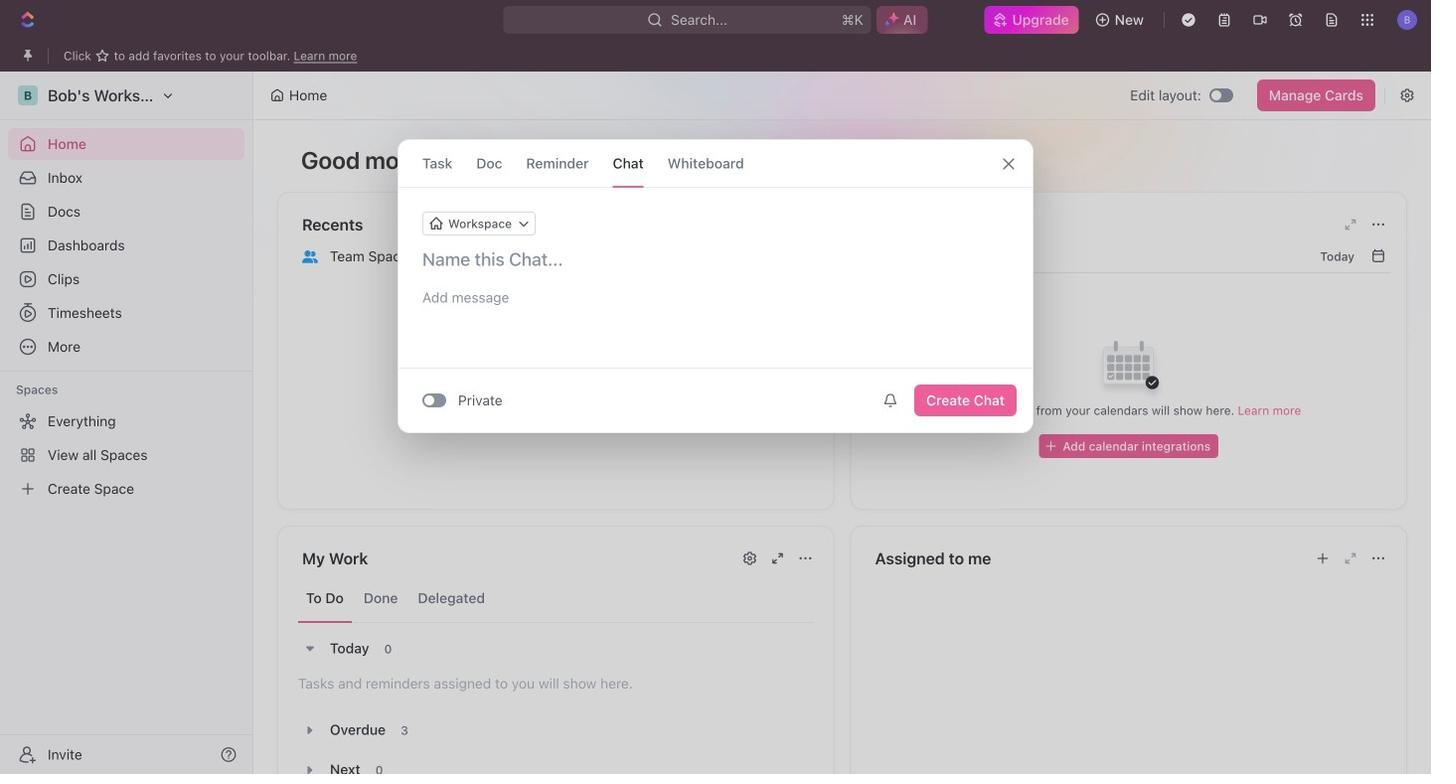 Task type: vqa. For each thing, say whether or not it's contained in the screenshot.
right client
no



Task type: locate. For each thing, give the bounding box(es) containing it.
tree
[[8, 405, 244, 505]]

dialog
[[398, 139, 1034, 433]]

tab list
[[298, 574, 813, 623]]



Task type: describe. For each thing, give the bounding box(es) containing it.
user group image
[[302, 250, 318, 263]]

tree inside sidebar navigation
[[8, 405, 244, 505]]

Name this Chat... field
[[399, 247, 1033, 271]]

sidebar navigation
[[0, 72, 253, 774]]



